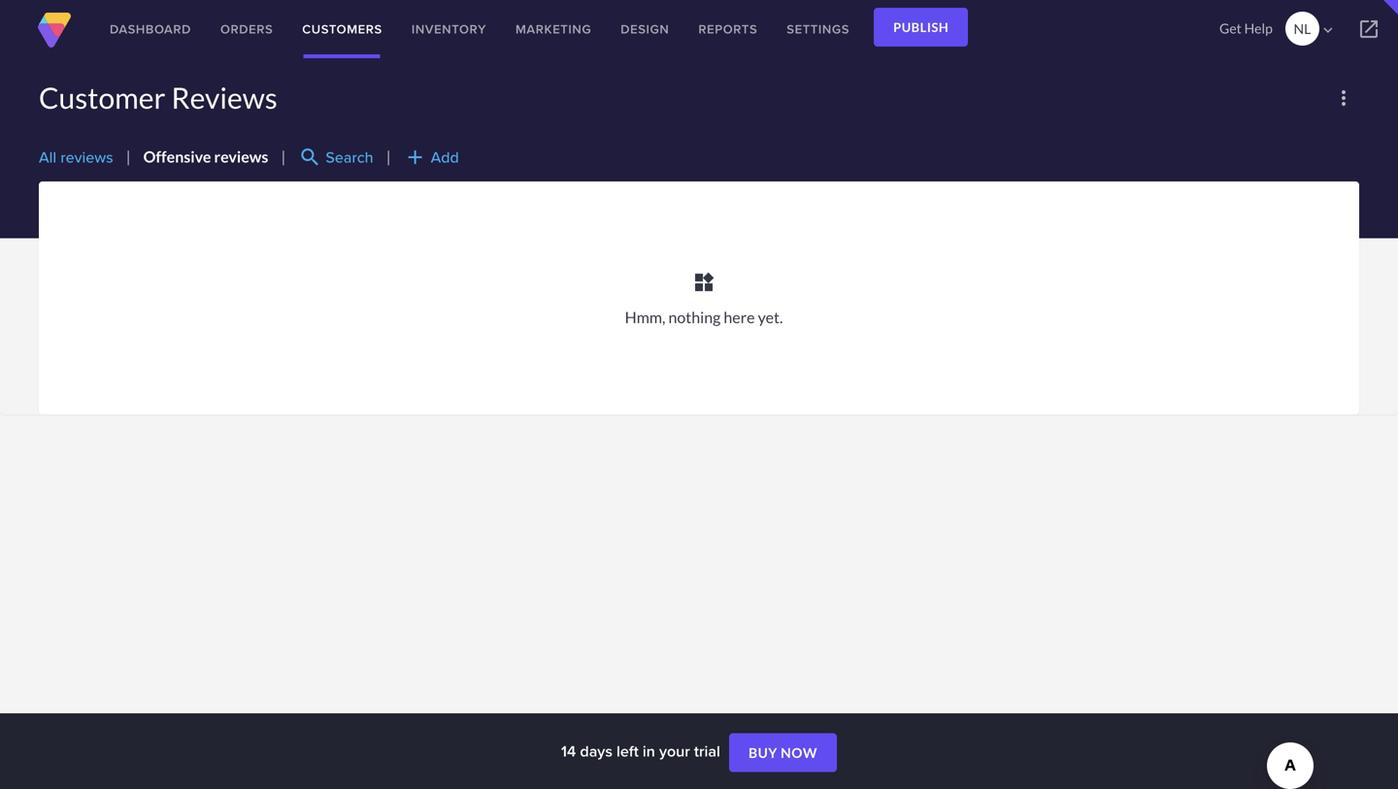 Task type: describe. For each thing, give the bounding box(es) containing it.
all
[[39, 146, 56, 168]]

14 days left in your trial
[[561, 740, 724, 763]]

publish
[[894, 19, 949, 35]]

hmm, nothing here yet.
[[625, 308, 783, 327]]

publish button
[[874, 8, 968, 47]]

14
[[561, 740, 576, 763]]

add
[[404, 146, 427, 169]]

customers
[[302, 20, 383, 38]]

reviews for all reviews
[[60, 146, 113, 168]]

design
[[621, 20, 669, 38]]

reviews
[[171, 80, 278, 115]]

here
[[724, 308, 755, 327]]

reviews for offensive reviews
[[214, 147, 268, 166]]

now
[[781, 745, 818, 761]]

3 | from the left
[[386, 147, 391, 166]]

all reviews link
[[39, 146, 113, 168]]

dashboard link
[[95, 0, 206, 58]]

nl 
[[1294, 20, 1337, 39]]

customer
[[39, 80, 166, 115]]

1 | from the left
[[126, 147, 131, 166]]

more_vert button
[[1329, 83, 1360, 114]]

buy now
[[749, 745, 818, 761]]

buy now link
[[729, 734, 837, 773]]

get help
[[1220, 20, 1273, 36]]

2 | from the left
[[281, 147, 286, 166]]

get
[[1220, 20, 1242, 36]]


[[1320, 21, 1337, 39]]

add add
[[404, 146, 459, 169]]

offensive
[[143, 147, 211, 166]]



Task type: locate. For each thing, give the bounding box(es) containing it.
settings
[[787, 20, 850, 38]]

nl
[[1294, 20, 1311, 37]]

| left search
[[281, 147, 286, 166]]

| left offensive
[[126, 147, 131, 166]]

dashboard
[[110, 20, 191, 38]]

buy
[[749, 745, 778, 761]]

| left add
[[386, 147, 391, 166]]

reports
[[699, 20, 758, 38]]

1 horizontal spatial reviews
[[214, 147, 268, 166]]

|
[[126, 147, 131, 166], [281, 147, 286, 166], [386, 147, 391, 166]]

days
[[580, 740, 613, 763]]

0 horizontal spatial reviews
[[60, 146, 113, 168]]

in
[[643, 740, 655, 763]]

marketing
[[516, 20, 592, 38]]

2 horizontal spatial |
[[386, 147, 391, 166]]

add
[[431, 146, 459, 168]]

orders
[[220, 20, 273, 38]]

widgets
[[692, 271, 716, 294]]

hmm,
[[625, 308, 666, 327]]

left
[[617, 740, 639, 763]]

yet.
[[758, 308, 783, 327]]

search search
[[299, 146, 374, 169]]

offensive reviews
[[143, 147, 268, 166]]

reviews down reviews on the left top
[[214, 147, 268, 166]]

reviews
[[60, 146, 113, 168], [214, 147, 268, 166]]

more_vert
[[1332, 86, 1356, 110]]

search
[[299, 146, 322, 169]]


[[1358, 17, 1381, 41]]

your
[[659, 740, 690, 763]]

inventory
[[412, 20, 487, 38]]

all reviews
[[39, 146, 113, 168]]

1 horizontal spatial |
[[281, 147, 286, 166]]

help
[[1245, 20, 1273, 36]]

reviews right all
[[60, 146, 113, 168]]

search
[[326, 146, 374, 168]]

customer reviews
[[39, 80, 278, 115]]

nothing
[[669, 308, 721, 327]]

0 horizontal spatial |
[[126, 147, 131, 166]]

offensive reviews link
[[143, 147, 268, 166]]

trial
[[694, 740, 720, 763]]

 link
[[1340, 0, 1398, 58]]



Task type: vqa. For each thing, say whether or not it's contained in the screenshot.
On inside * ends at 11:59:59pm on help_outline
no



